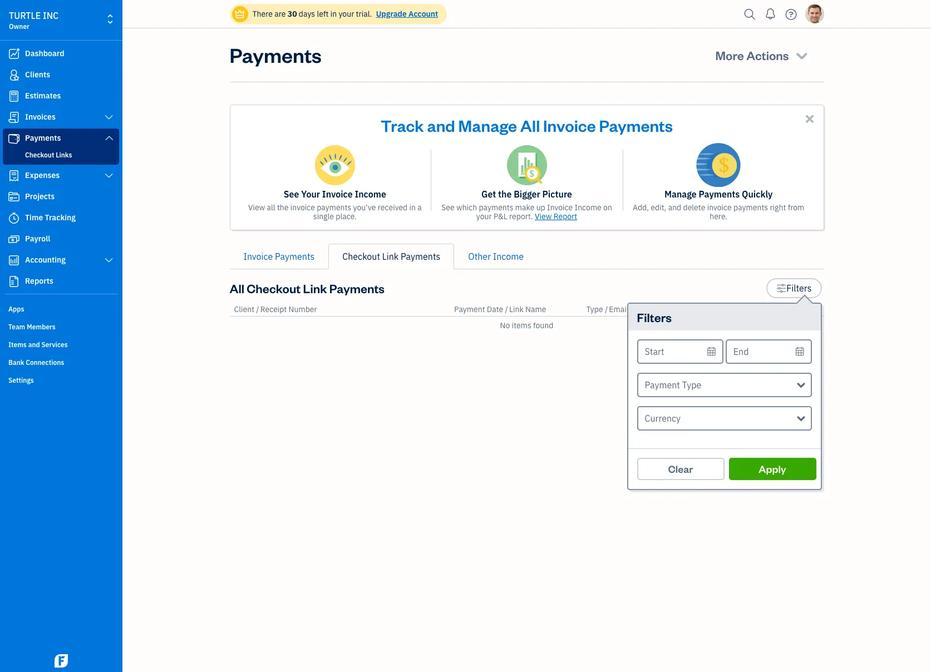 Task type: vqa. For each thing, say whether or not it's contained in the screenshot.
3rd USD from the top of the page
no



Task type: locate. For each thing, give the bounding box(es) containing it.
type
[[587, 305, 604, 315], [683, 380, 702, 391]]

filters up amount / status
[[787, 283, 812, 294]]

1 vertical spatial chevron large down image
[[104, 172, 114, 180]]

1 horizontal spatial checkout
[[247, 281, 301, 296]]

invoice payments
[[244, 251, 315, 262]]

1 horizontal spatial manage
[[665, 189, 697, 200]]

manage payments quickly image
[[697, 143, 741, 187]]

in inside see your invoice income view all the invoice payments you've received in a single place.
[[410, 203, 416, 213]]

0 vertical spatial manage
[[459, 115, 517, 136]]

no
[[500, 321, 510, 331]]

checkout link payments link
[[329, 244, 455, 270]]

payments for add,
[[734, 203, 769, 213]]

settings link
[[3, 372, 119, 389]]

payment date button
[[454, 305, 504, 315]]

report.
[[510, 212, 533, 222]]

get
[[482, 189, 496, 200]]

payment type
[[645, 380, 702, 391]]

income left on
[[575, 203, 602, 213]]

see inside see your invoice income view all the invoice payments you've received in a single place.
[[284, 189, 299, 200]]

payments for income
[[317, 203, 352, 213]]

0 horizontal spatial invoice
[[291, 203, 315, 213]]

see left which
[[442, 203, 455, 213]]

see
[[284, 189, 299, 200], [442, 203, 455, 213]]

see for which
[[442, 203, 455, 213]]

payments inside main element
[[25, 133, 61, 143]]

manage
[[459, 115, 517, 136], [665, 189, 697, 200]]

income up you've
[[355, 189, 386, 200]]

2 horizontal spatial income
[[575, 203, 602, 213]]

0 vertical spatial income
[[355, 189, 386, 200]]

1 horizontal spatial the
[[498, 189, 512, 200]]

items and services link
[[3, 336, 119, 353]]

0 horizontal spatial in
[[331, 9, 337, 19]]

more
[[716, 47, 745, 63]]

filters button
[[767, 278, 822, 299]]

0 horizontal spatial payments
[[317, 203, 352, 213]]

0 horizontal spatial all
[[230, 281, 245, 296]]

/ right date
[[505, 305, 508, 315]]

invoice inside the manage payments quickly add, edit, and delete invoice payments right from here.
[[708, 203, 732, 213]]

number
[[289, 305, 317, 315]]

type left the email
[[587, 305, 604, 315]]

3 / from the left
[[605, 305, 608, 315]]

invoice inside see your invoice income view all the invoice payments you've received in a single place.
[[322, 189, 353, 200]]

2 horizontal spatial link
[[510, 305, 524, 315]]

0 vertical spatial link
[[382, 251, 399, 262]]

checkout up expenses
[[25, 151, 54, 159]]

actions
[[747, 47, 790, 63]]

your
[[339, 9, 354, 19], [477, 212, 492, 222]]

payment
[[454, 305, 485, 315], [645, 380, 681, 391]]

1 horizontal spatial and
[[427, 115, 455, 136]]

all
[[521, 115, 540, 136], [230, 281, 245, 296]]

0 horizontal spatial payment
[[454, 305, 485, 315]]

expense image
[[7, 170, 21, 182]]

1 vertical spatial the
[[277, 203, 289, 213]]

from
[[788, 203, 805, 213]]

reports
[[25, 276, 53, 286]]

payments down quickly
[[734, 203, 769, 213]]

0 vertical spatial see
[[284, 189, 299, 200]]

accounting
[[25, 255, 66, 265]]

3 payments from the left
[[734, 203, 769, 213]]

0 vertical spatial filters
[[787, 283, 812, 294]]

all up "get the bigger picture"
[[521, 115, 540, 136]]

settings
[[8, 376, 34, 385]]

status
[[798, 305, 820, 315]]

view left 'all'
[[248, 203, 265, 213]]

see which payments make up invoice income on your p&l report.
[[442, 203, 613, 222]]

chevron large down image up checkout links link
[[104, 134, 114, 143]]

payment up currency
[[645, 380, 681, 391]]

1 payments from the left
[[317, 203, 352, 213]]

link
[[382, 251, 399, 262], [303, 281, 327, 296], [510, 305, 524, 315]]

chevron large down image for payments
[[104, 134, 114, 143]]

1 horizontal spatial view
[[535, 212, 552, 222]]

see left "your"
[[284, 189, 299, 200]]

2 chevron large down image from the top
[[104, 256, 114, 265]]

1 vertical spatial in
[[410, 203, 416, 213]]

2 invoice from the left
[[708, 203, 732, 213]]

invoice down "your"
[[291, 203, 315, 213]]

payments inside the manage payments quickly add, edit, and delete invoice payments right from here.
[[734, 203, 769, 213]]

0 horizontal spatial your
[[339, 9, 354, 19]]

crown image
[[234, 8, 246, 20]]

1 vertical spatial type
[[683, 380, 702, 391]]

the
[[498, 189, 512, 200], [277, 203, 289, 213]]

payment inside field
[[645, 380, 681, 391]]

in
[[331, 9, 337, 19], [410, 203, 416, 213]]

money image
[[7, 234, 21, 245]]

Payment Type field
[[637, 373, 812, 398]]

0 vertical spatial payment
[[454, 305, 485, 315]]

1 horizontal spatial type
[[683, 380, 702, 391]]

0 horizontal spatial view
[[248, 203, 265, 213]]

link up items
[[510, 305, 524, 315]]

payments inside see your invoice income view all the invoice payments you've received in a single place.
[[317, 203, 352, 213]]

1 vertical spatial income
[[575, 203, 602, 213]]

on
[[604, 203, 613, 213]]

2 vertical spatial link
[[510, 305, 524, 315]]

link up number
[[303, 281, 327, 296]]

which
[[457, 203, 477, 213]]

income
[[355, 189, 386, 200], [575, 203, 602, 213], [493, 251, 524, 262]]

in left a
[[410, 203, 416, 213]]

see your invoice income image
[[315, 145, 355, 185]]

search image
[[742, 6, 759, 23]]

1 vertical spatial see
[[442, 203, 455, 213]]

bank connections link
[[3, 354, 119, 371]]

1 horizontal spatial your
[[477, 212, 492, 222]]

chevron large down image
[[104, 113, 114, 122], [104, 256, 114, 265]]

0 horizontal spatial see
[[284, 189, 299, 200]]

0 vertical spatial chevron large down image
[[104, 113, 114, 122]]

2 horizontal spatial and
[[669, 203, 682, 213]]

client image
[[7, 70, 21, 81]]

chevron large down image up payments link
[[104, 113, 114, 122]]

payments down get
[[479, 203, 514, 213]]

amount button
[[764, 305, 792, 315]]

make
[[516, 203, 535, 213]]

invoice inside see your invoice income view all the invoice payments you've received in a single place.
[[291, 203, 315, 213]]

0 horizontal spatial income
[[355, 189, 386, 200]]

invoice image
[[7, 112, 21, 123]]

dashboard link
[[3, 44, 119, 64]]

and right track
[[427, 115, 455, 136]]

0 vertical spatial the
[[498, 189, 512, 200]]

End date in MM/DD/YYYY format text field
[[726, 340, 812, 364]]

/ right client
[[256, 305, 259, 315]]

0 horizontal spatial and
[[28, 341, 40, 349]]

1 vertical spatial manage
[[665, 189, 697, 200]]

0 vertical spatial chevron large down image
[[104, 134, 114, 143]]

link down received on the top left of page
[[382, 251, 399, 262]]

invoices link
[[3, 107, 119, 128]]

all up client
[[230, 281, 245, 296]]

edit,
[[651, 203, 667, 213]]

1 horizontal spatial payments
[[479, 203, 514, 213]]

freshbooks image
[[52, 655, 70, 668]]

turtle inc owner
[[9, 10, 59, 31]]

payroll
[[25, 234, 50, 244]]

1 vertical spatial payment
[[645, 380, 681, 391]]

/ for amount
[[794, 305, 797, 315]]

invoice for payments
[[708, 203, 732, 213]]

projects
[[25, 192, 55, 202]]

1 vertical spatial your
[[477, 212, 492, 222]]

1 / from the left
[[256, 305, 259, 315]]

time tracking
[[25, 213, 76, 223]]

chevron large down image for invoices
[[104, 113, 114, 122]]

the right 'all'
[[277, 203, 289, 213]]

2 chevron large down image from the top
[[104, 172, 114, 180]]

chevron large down image down payroll link
[[104, 256, 114, 265]]

0 horizontal spatial checkout
[[25, 151, 54, 159]]

main element
[[0, 0, 150, 673]]

left
[[317, 9, 329, 19]]

upgrade
[[376, 9, 407, 19]]

payments inside see which payments make up invoice income on your p&l report.
[[479, 203, 514, 213]]

the right get
[[498, 189, 512, 200]]

payment date / link name
[[454, 305, 547, 315]]

1 vertical spatial checkout
[[343, 251, 380, 262]]

see inside see which payments make up invoice income on your p&l report.
[[442, 203, 455, 213]]

2 horizontal spatial checkout
[[343, 251, 380, 262]]

checkout inside main element
[[25, 151, 54, 159]]

1 chevron large down image from the top
[[104, 113, 114, 122]]

chevron large down image inside accounting link
[[104, 256, 114, 265]]

income right the other
[[493, 251, 524, 262]]

0 vertical spatial checkout
[[25, 151, 54, 159]]

checkout down place.
[[343, 251, 380, 262]]

0 vertical spatial all
[[521, 115, 540, 136]]

1 vertical spatial and
[[669, 203, 682, 213]]

apps
[[8, 305, 24, 314]]

and right items
[[28, 341, 40, 349]]

invoice right delete
[[708, 203, 732, 213]]

invoice
[[291, 203, 315, 213], [708, 203, 732, 213]]

2 payments from the left
[[479, 203, 514, 213]]

1 horizontal spatial income
[[493, 251, 524, 262]]

client / receipt number
[[234, 305, 317, 315]]

apps link
[[3, 301, 119, 317]]

report image
[[7, 276, 21, 287]]

0 vertical spatial and
[[427, 115, 455, 136]]

and
[[427, 115, 455, 136], [669, 203, 682, 213], [28, 341, 40, 349]]

your left p&l
[[477, 212, 492, 222]]

0 vertical spatial in
[[331, 9, 337, 19]]

2 vertical spatial and
[[28, 341, 40, 349]]

chevron large down image down checkout links link
[[104, 172, 114, 180]]

2 / from the left
[[505, 305, 508, 315]]

in right left
[[331, 9, 337, 19]]

type down the start date in mm/dd/yyyy format text box
[[683, 380, 702, 391]]

1 horizontal spatial invoice
[[708, 203, 732, 213]]

checkout for checkout link payments
[[343, 251, 380, 262]]

estimate image
[[7, 91, 21, 102]]

other income link
[[455, 244, 538, 270]]

1 horizontal spatial link
[[382, 251, 399, 262]]

/
[[256, 305, 259, 315], [505, 305, 508, 315], [605, 305, 608, 315], [794, 305, 797, 315]]

1 horizontal spatial filters
[[787, 283, 812, 294]]

view right make
[[535, 212, 552, 222]]

Start date in MM/DD/YYYY format text field
[[637, 340, 724, 364]]

items and services
[[8, 341, 68, 349]]

chart image
[[7, 255, 21, 266]]

1 horizontal spatial see
[[442, 203, 455, 213]]

invoice
[[544, 115, 596, 136], [322, 189, 353, 200], [547, 203, 573, 213], [244, 251, 273, 262]]

/ left the email
[[605, 305, 608, 315]]

1 horizontal spatial in
[[410, 203, 416, 213]]

2 horizontal spatial payments
[[734, 203, 769, 213]]

accounting link
[[3, 251, 119, 271]]

there are 30 days left in your trial. upgrade account
[[253, 9, 438, 19]]

1 invoice from the left
[[291, 203, 315, 213]]

your left trial.
[[339, 9, 354, 19]]

checkout up the "receipt"
[[247, 281, 301, 296]]

and right edit,
[[669, 203, 682, 213]]

filters inside the filters dropdown button
[[787, 283, 812, 294]]

1 chevron large down image from the top
[[104, 134, 114, 143]]

clients link
[[3, 65, 119, 85]]

payments down "your"
[[317, 203, 352, 213]]

bank connections
[[8, 359, 64, 367]]

0 horizontal spatial type
[[587, 305, 604, 315]]

0 horizontal spatial the
[[277, 203, 289, 213]]

/ left status
[[794, 305, 797, 315]]

0 horizontal spatial filters
[[637, 310, 672, 325]]

filters right the email
[[637, 310, 672, 325]]

payment for payment date / link name
[[454, 305, 485, 315]]

the inside see your invoice income view all the invoice payments you've received in a single place.
[[277, 203, 289, 213]]

estimates
[[25, 91, 61, 101]]

amount / status
[[764, 305, 820, 315]]

payments inside the manage payments quickly add, edit, and delete invoice payments right from here.
[[699, 189, 740, 200]]

payment left date
[[454, 305, 485, 315]]

1 horizontal spatial payment
[[645, 380, 681, 391]]

1 vertical spatial link
[[303, 281, 327, 296]]

4 / from the left
[[794, 305, 797, 315]]

view inside see your invoice income view all the invoice payments you've received in a single place.
[[248, 203, 265, 213]]

/ for client
[[256, 305, 259, 315]]

expenses link
[[3, 166, 119, 186]]

1 vertical spatial chevron large down image
[[104, 256, 114, 265]]

invoice for your
[[291, 203, 315, 213]]

and inside main element
[[28, 341, 40, 349]]

type inside field
[[683, 380, 702, 391]]

chevron large down image
[[104, 134, 114, 143], [104, 172, 114, 180]]

0 horizontal spatial link
[[303, 281, 327, 296]]

all checkout link payments
[[230, 281, 385, 296]]

time
[[25, 213, 43, 223]]



Task type: describe. For each thing, give the bounding box(es) containing it.
project image
[[7, 192, 21, 203]]

and inside the manage payments quickly add, edit, and delete invoice payments right from here.
[[669, 203, 682, 213]]

checkout links link
[[5, 149, 117, 162]]

manage inside the manage payments quickly add, edit, and delete invoice payments right from here.
[[665, 189, 697, 200]]

chevron large down image for expenses
[[104, 172, 114, 180]]

your inside see which payments make up invoice income on your p&l report.
[[477, 212, 492, 222]]

connections
[[26, 359, 64, 367]]

tracking
[[45, 213, 76, 223]]

0 horizontal spatial manage
[[459, 115, 517, 136]]

your
[[301, 189, 320, 200]]

dashboard
[[25, 48, 64, 58]]

checkout links
[[25, 151, 72, 159]]

see for your
[[284, 189, 299, 200]]

right
[[771, 203, 787, 213]]

bigger
[[514, 189, 541, 200]]

more actions button
[[706, 42, 820, 69]]

trial.
[[356, 9, 372, 19]]

delete
[[684, 203, 706, 213]]

1 vertical spatial all
[[230, 281, 245, 296]]

are
[[275, 9, 286, 19]]

bank
[[8, 359, 24, 367]]

amount
[[764, 305, 792, 315]]

get the bigger picture
[[482, 189, 573, 200]]

p&l
[[494, 212, 508, 222]]

report
[[554, 212, 578, 222]]

picture
[[543, 189, 573, 200]]

type / email
[[587, 305, 629, 315]]

invoice payments link
[[230, 244, 329, 270]]

track and manage all invoice payments
[[381, 115, 673, 136]]

0 vertical spatial type
[[587, 305, 604, 315]]

payment for payment type
[[645, 380, 681, 391]]

estimates link
[[3, 86, 119, 106]]

days
[[299, 9, 315, 19]]

notifications image
[[762, 3, 780, 25]]

expenses
[[25, 170, 60, 180]]

email
[[609, 305, 629, 315]]

date
[[487, 305, 504, 315]]

quickly
[[742, 189, 773, 200]]

members
[[27, 323, 56, 331]]

track
[[381, 115, 424, 136]]

links
[[56, 151, 72, 159]]

dashboard image
[[7, 48, 21, 60]]

close image
[[804, 113, 817, 125]]

30
[[288, 9, 297, 19]]

clear
[[669, 463, 694, 476]]

income inside see your invoice income view all the invoice payments you've received in a single place.
[[355, 189, 386, 200]]

received
[[378, 203, 408, 213]]

currency
[[645, 413, 681, 424]]

get the bigger picture image
[[507, 145, 547, 185]]

no items found
[[500, 321, 554, 331]]

turtle
[[9, 10, 41, 21]]

there
[[253, 9, 273, 19]]

checkout link payments
[[343, 251, 441, 262]]

settings image
[[777, 282, 787, 295]]

chevrondown image
[[795, 47, 810, 63]]

2 vertical spatial income
[[493, 251, 524, 262]]

single
[[313, 212, 334, 222]]

found
[[534, 321, 554, 331]]

services
[[41, 341, 68, 349]]

receipt
[[261, 305, 287, 315]]

apply
[[759, 463, 787, 476]]

1 vertical spatial filters
[[637, 310, 672, 325]]

and for services
[[28, 341, 40, 349]]

income inside see which payments make up invoice income on your p&l report.
[[575, 203, 602, 213]]

Currency field
[[637, 407, 812, 431]]

team
[[8, 323, 25, 331]]

checkout for checkout links
[[25, 151, 54, 159]]

projects link
[[3, 187, 119, 207]]

0 vertical spatial your
[[339, 9, 354, 19]]

time tracking link
[[3, 208, 119, 228]]

items
[[512, 321, 532, 331]]

invoices
[[25, 112, 56, 122]]

see your invoice income view all the invoice payments you've received in a single place.
[[248, 189, 422, 222]]

payment image
[[7, 133, 21, 144]]

go to help image
[[783, 6, 801, 23]]

a
[[418, 203, 422, 213]]

you've
[[353, 203, 376, 213]]

other income
[[469, 251, 524, 262]]

2 vertical spatial checkout
[[247, 281, 301, 296]]

up
[[537, 203, 546, 213]]

inc
[[43, 10, 59, 21]]

invoice inside see which payments make up invoice income on your p&l report.
[[547, 203, 573, 213]]

timer image
[[7, 213, 21, 224]]

add,
[[633, 203, 649, 213]]

all
[[267, 203, 275, 213]]

here.
[[710, 212, 728, 222]]

team members link
[[3, 319, 119, 335]]

/ for type
[[605, 305, 608, 315]]

1 horizontal spatial all
[[521, 115, 540, 136]]

owner
[[9, 22, 29, 31]]

chevron large down image for accounting
[[104, 256, 114, 265]]

place.
[[336, 212, 357, 222]]

upgrade account link
[[374, 9, 438, 19]]

and for manage
[[427, 115, 455, 136]]

view report
[[535, 212, 578, 222]]

payroll link
[[3, 229, 119, 250]]

manage payments quickly add, edit, and delete invoice payments right from here.
[[633, 189, 805, 222]]

other
[[469, 251, 491, 262]]

items
[[8, 341, 27, 349]]

reports link
[[3, 272, 119, 292]]



